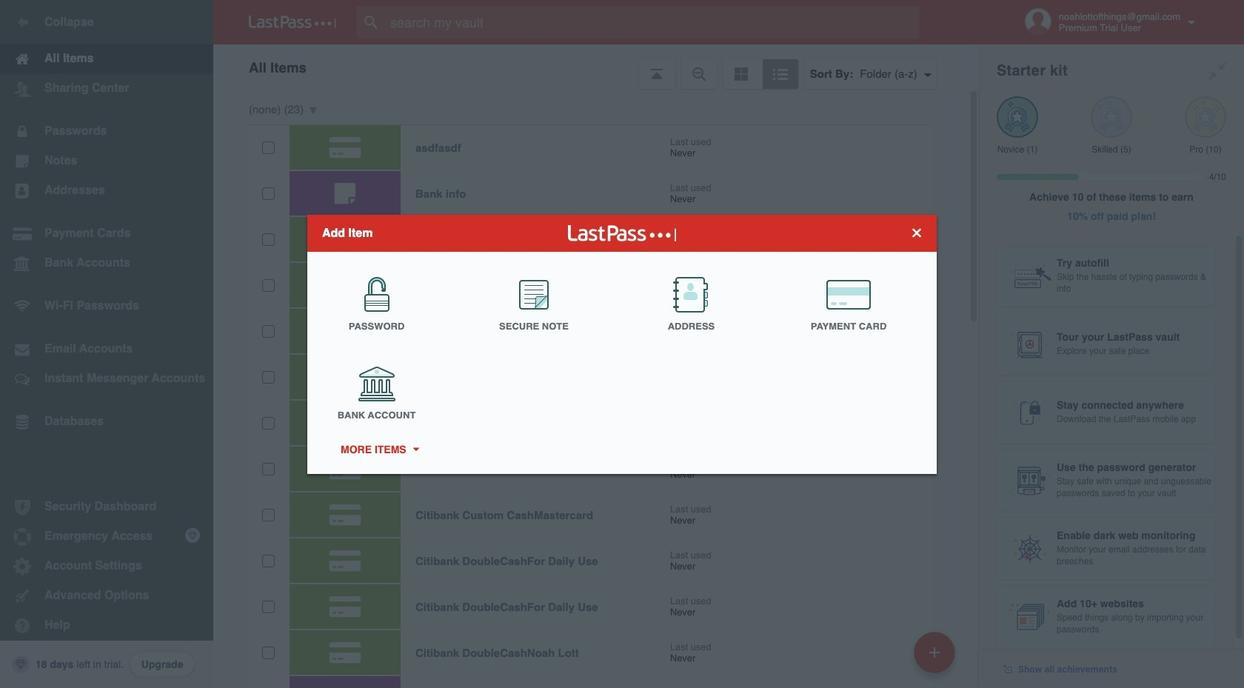Task type: locate. For each thing, give the bounding box(es) containing it.
Search search field
[[357, 6, 949, 39]]

caret right image
[[410, 447, 421, 451]]

new item navigation
[[909, 627, 964, 688]]

new item image
[[930, 647, 940, 657]]

dialog
[[307, 214, 937, 474]]

lastpass image
[[249, 16, 336, 29]]



Task type: vqa. For each thing, say whether or not it's contained in the screenshot.
New item image
yes



Task type: describe. For each thing, give the bounding box(es) containing it.
main navigation navigation
[[0, 0, 213, 688]]

search my vault text field
[[357, 6, 949, 39]]

vault options navigation
[[213, 44, 979, 89]]



